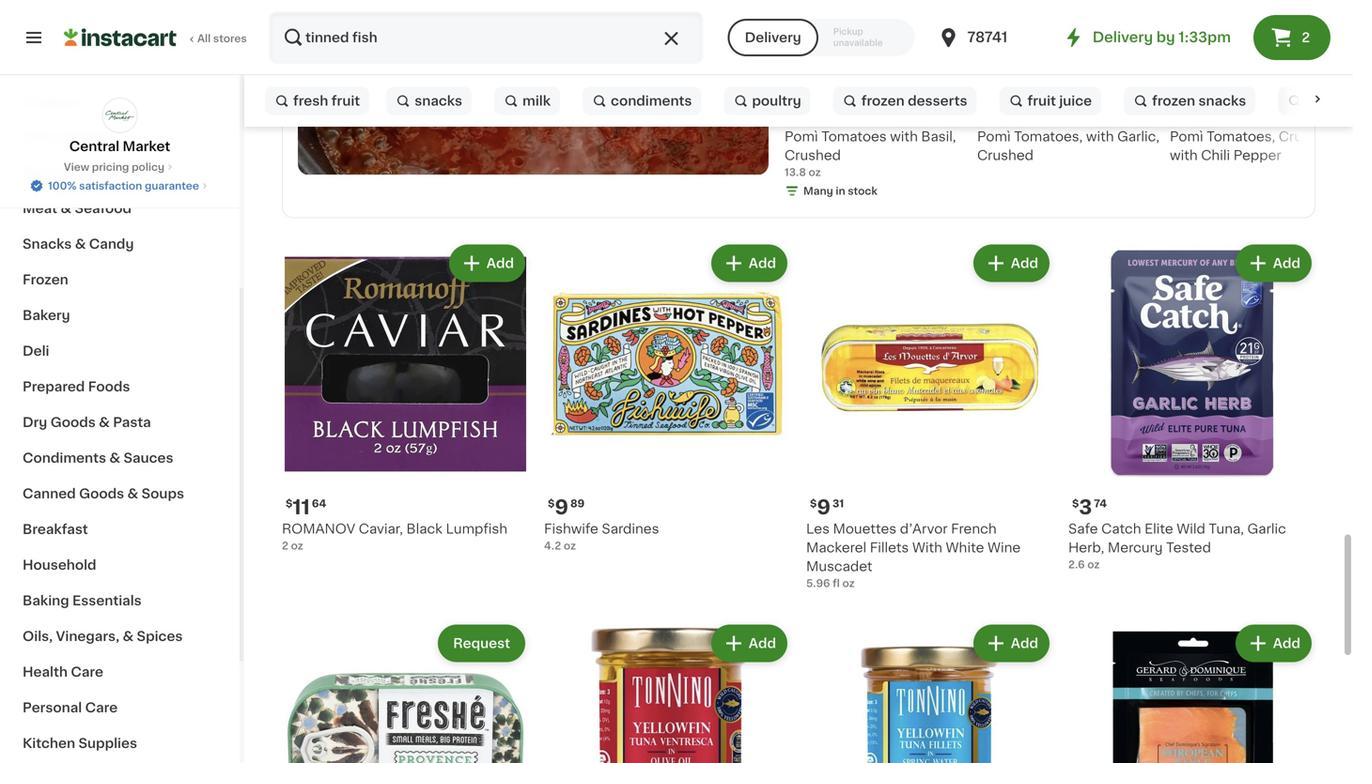 Task type: describe. For each thing, give the bounding box(es) containing it.
3 for pomì tomatoes, crushed, with chili pepper
[[1181, 105, 1194, 125]]

3 for pomì tomatoes with basil, crushed
[[795, 105, 808, 125]]

spices
[[137, 631, 183, 644]]

candy
[[89, 238, 134, 251]]

romanov caviar, black lumpfish 2 oz
[[282, 523, 507, 552]]

delivery button
[[728, 19, 818, 56]]

request
[[453, 638, 510, 651]]

pomì inside pomì tomatoes with basil, crushed 13.8 oz
[[785, 130, 818, 143]]

tomatoes
[[821, 130, 887, 143]]

frozen link
[[11, 262, 228, 298]]

$ 3 02 for pomì tomatoes with basil, crushed
[[788, 105, 824, 125]]

delivery for delivery
[[745, 31, 801, 44]]

deli link
[[11, 334, 228, 369]]

all
[[197, 33, 211, 44]]

all stores
[[197, 33, 247, 44]]

service type group
[[728, 19, 915, 56]]

frozen for frozen desserts
[[861, 94, 905, 108]]

78741
[[967, 31, 1008, 44]]

beverages
[[23, 166, 95, 179]]

mackerel
[[806, 542, 867, 555]]

delivery for delivery by 1:33pm
[[1093, 31, 1153, 44]]

health care link
[[11, 655, 228, 691]]

produce
[[23, 95, 80, 108]]

74
[[1094, 499, 1107, 509]]

fresh fruit
[[293, 94, 360, 108]]

dairy & eggs
[[23, 131, 110, 144]]

juice
[[1059, 94, 1092, 108]]

goods for dry
[[50, 416, 96, 429]]

personal care
[[23, 702, 118, 715]]

oz inside safe catch elite wild tuna, garlic herb, mercury tested 2.6 oz
[[1087, 560, 1100, 571]]

kitchen
[[23, 738, 75, 751]]

delivery by 1:33pm link
[[1062, 26, 1231, 49]]

oils, vinegars, & spices link
[[11, 619, 228, 655]]

02 for pomì tomatoes, crushed, with chili pepper
[[1195, 106, 1209, 117]]

essentials
[[72, 595, 142, 608]]

pricing
[[92, 162, 129, 172]]

french
[[951, 523, 997, 536]]

with for garlic,
[[1086, 130, 1114, 143]]

with for basil,
[[890, 130, 918, 143]]

fruit juice
[[1028, 94, 1092, 108]]

fishwife
[[544, 523, 598, 536]]

garlic,
[[1117, 130, 1160, 143]]

$ for romanov caviar, black lumpfish
[[286, 499, 293, 509]]

$ 3 02 for pomì tomatoes, crushed, with chili pepper
[[1174, 105, 1209, 125]]

meat
[[23, 202, 57, 215]]

in
[[836, 186, 845, 197]]

$ for safe catch elite wild tuna, garlic herb, mercury tested
[[1072, 499, 1079, 509]]

fresh
[[293, 94, 328, 108]]

muscadet
[[806, 561, 873, 574]]

prepare link
[[1278, 82, 1353, 120]]

crushed,
[[1279, 130, 1339, 143]]

canned goods & soups
[[23, 488, 184, 501]]

100%
[[48, 181, 77, 191]]

mouettes
[[833, 523, 897, 536]]

with
[[912, 542, 942, 555]]

central
[[69, 140, 119, 153]]

prepared foods link
[[11, 369, 228, 405]]

produce link
[[11, 84, 228, 119]]

deli
[[23, 345, 49, 358]]

basil,
[[921, 130, 956, 143]]

item carousel region
[[769, 0, 1353, 203]]

100% satisfaction guarantee button
[[29, 175, 210, 194]]

pomì tomatoes with basil, crushed 13.8 oz
[[785, 130, 956, 178]]

oils, vinegars, & spices
[[23, 631, 183, 644]]

oz inside fishwife sardines 4.2 oz
[[564, 541, 576, 552]]

02 for pomì tomatoes with basil, crushed
[[810, 106, 824, 117]]

view pricing policy
[[64, 162, 165, 172]]

safe
[[1068, 523, 1098, 536]]

poultry
[[752, 94, 801, 108]]

romanov
[[282, 523, 355, 536]]

2 button
[[1253, 15, 1331, 60]]

frozen
[[23, 273, 68, 287]]

meat & seafood link
[[11, 191, 228, 226]]

& inside 'link'
[[75, 238, 86, 251]]

fruit juice link
[[999, 82, 1101, 120]]

3 right desserts
[[988, 105, 1001, 125]]

tuna,
[[1209, 523, 1244, 536]]

oz inside pomì tomatoes with basil, crushed 13.8 oz
[[809, 167, 821, 178]]

dry goods & pasta
[[23, 416, 151, 429]]

$ for fishwife sardines
[[548, 499, 555, 509]]

& inside "link"
[[123, 631, 134, 644]]

by
[[1157, 31, 1175, 44]]

view pricing policy link
[[64, 160, 176, 175]]

satisfaction
[[79, 181, 142, 191]]

d'arvor
[[900, 523, 948, 536]]

wild
[[1177, 523, 1205, 536]]

89
[[570, 499, 585, 509]]

frozen for frozen snacks
[[1152, 94, 1195, 108]]

central market link
[[69, 98, 170, 156]]

delivery by 1:33pm
[[1093, 31, 1231, 44]]

personal care link
[[11, 691, 228, 726]]

eggs
[[76, 131, 110, 144]]

oils,
[[23, 631, 53, 644]]

breakfast link
[[11, 512, 228, 548]]

care for health care
[[71, 666, 103, 679]]

herb,
[[1068, 542, 1104, 555]]

2 fruit from the left
[[1028, 94, 1056, 108]]

sauces
[[124, 452, 173, 465]]

condiments
[[23, 452, 106, 465]]

soups
[[142, 488, 184, 501]]

bakery link
[[11, 298, 228, 334]]

1 fruit from the left
[[331, 94, 360, 108]]

& left soups
[[127, 488, 138, 501]]



Task type: locate. For each thing, give the bounding box(es) containing it.
1 crushed from the left
[[785, 149, 841, 162]]

fruit right fresh
[[331, 94, 360, 108]]

condiments
[[611, 94, 692, 108]]

pomì for $
[[1170, 130, 1203, 143]]

product group containing 11
[[282, 241, 529, 554]]

care up supplies
[[85, 702, 118, 715]]

with left chili
[[1170, 149, 1198, 162]]

1 vertical spatial care
[[85, 702, 118, 715]]

3 02
[[988, 105, 1017, 125]]

3 up 13.8
[[795, 105, 808, 125]]

goods for canned
[[79, 488, 124, 501]]

add
[[487, 257, 514, 270], [749, 257, 776, 270], [1011, 257, 1038, 270], [1273, 257, 1300, 270], [749, 638, 776, 651], [1011, 638, 1038, 651], [1273, 638, 1300, 651]]

2 inside romanov caviar, black lumpfish 2 oz
[[282, 541, 288, 552]]

baking
[[23, 595, 69, 608]]

frozen snacks
[[1152, 94, 1246, 108]]

2 horizontal spatial 02
[[1195, 106, 1209, 117]]

baking essentials
[[23, 595, 142, 608]]

prepare
[[1306, 94, 1353, 108]]

3 for safe catch elite wild tuna, garlic herb, mercury tested
[[1079, 498, 1092, 518]]

oz right 2.6
[[1087, 560, 1100, 571]]

beverages link
[[11, 155, 228, 191]]

black
[[406, 523, 442, 536]]

oz down romanov
[[291, 541, 303, 552]]

0 horizontal spatial frozen
[[861, 94, 905, 108]]

0 vertical spatial 2
[[1302, 31, 1310, 44]]

02
[[810, 106, 824, 117], [1003, 106, 1017, 117], [1195, 106, 1209, 117]]

oz inside les mouettes d'arvor french mackerel fillets with white wine muscadet 5.96 fl oz
[[842, 579, 855, 589]]

2 up prepare link
[[1302, 31, 1310, 44]]

poultry link
[[724, 82, 811, 120]]

1 horizontal spatial tomatoes,
[[1207, 130, 1275, 143]]

& left eggs
[[62, 131, 73, 144]]

$ for pomì tomatoes, crushed, with chili pepper
[[1174, 106, 1181, 117]]

seafood
[[75, 202, 132, 215]]

1 horizontal spatial with
[[1086, 130, 1114, 143]]

2 02 from the left
[[1003, 106, 1017, 117]]

pomì down recommended searches element
[[785, 130, 818, 143]]

elite
[[1145, 523, 1173, 536]]

100% satisfaction guarantee
[[48, 181, 199, 191]]

9 for fishwife
[[555, 498, 568, 518]]

dairy & eggs link
[[11, 119, 228, 155]]

request button
[[440, 627, 523, 661]]

$ inside the $ 9 89
[[548, 499, 555, 509]]

2 9 from the left
[[817, 498, 831, 518]]

64
[[312, 499, 326, 509]]

crushed down 3 02
[[977, 149, 1034, 162]]

kitchen supplies link
[[11, 726, 228, 762]]

3 pomì from the left
[[1170, 130, 1203, 143]]

1 02 from the left
[[810, 106, 824, 117]]

1 horizontal spatial 9
[[817, 498, 831, 518]]

delivery inside "link"
[[1093, 31, 1153, 44]]

$ for les mouettes d'arvor french mackerel fillets with white wine muscadet
[[810, 499, 817, 509]]

goods down prepared foods
[[50, 416, 96, 429]]

desserts
[[908, 94, 967, 108]]

with inside pomì tomatoes with basil, crushed 13.8 oz
[[890, 130, 918, 143]]

& left the candy
[[75, 238, 86, 251]]

0 horizontal spatial $ 3 02
[[788, 105, 824, 125]]

2 snacks from the left
[[1198, 94, 1246, 108]]

1 frozen from the left
[[861, 94, 905, 108]]

5.96
[[806, 579, 830, 589]]

0 vertical spatial care
[[71, 666, 103, 679]]

$ 3 02
[[788, 105, 824, 125], [1174, 105, 1209, 125]]

9 left '89'
[[555, 498, 568, 518]]

goods down condiments & sauces
[[79, 488, 124, 501]]

stores
[[213, 33, 247, 44]]

wine
[[988, 542, 1021, 555]]

$ 9 89
[[548, 498, 585, 518]]

$ for pomì tomatoes with basil, crushed
[[788, 106, 795, 117]]

sardines
[[602, 523, 659, 536]]

1 horizontal spatial $ 3 02
[[1174, 105, 1209, 125]]

1 horizontal spatial 02
[[1003, 106, 1017, 117]]

& down 100%
[[61, 202, 72, 215]]

with inside 'pomì tomatoes, crushed, with chili pepper'
[[1170, 149, 1198, 162]]

0 horizontal spatial tomatoes,
[[1014, 130, 1083, 143]]

& left spices on the left bottom of the page
[[123, 631, 134, 644]]

lumpfish
[[446, 523, 507, 536]]

$ down by
[[1174, 106, 1181, 117]]

instacart logo image
[[64, 26, 177, 49]]

health care
[[23, 666, 103, 679]]

2 inside button
[[1302, 31, 1310, 44]]

$ left 74
[[1072, 499, 1079, 509]]

oz right the 'fl'
[[842, 579, 855, 589]]

2 down romanov
[[282, 541, 288, 552]]

9
[[555, 498, 568, 518], [817, 498, 831, 518]]

condiments link
[[583, 82, 701, 120]]

fillets
[[870, 542, 909, 555]]

Search field
[[271, 13, 702, 62]]

crushed up 13.8
[[785, 149, 841, 162]]

breakfast
[[23, 523, 88, 537]]

garlic
[[1247, 523, 1286, 536]]

13.8
[[785, 167, 806, 178]]

$ left 64
[[286, 499, 293, 509]]

pomì down 3 02
[[977, 130, 1011, 143]]

1 horizontal spatial snacks
[[1198, 94, 1246, 108]]

1 tomatoes, from the left
[[1014, 130, 1083, 143]]

snacks down search field
[[415, 94, 462, 108]]

les mouettes d'arvor french mackerel fillets with white wine muscadet 5.96 fl oz
[[806, 523, 1021, 589]]

goods
[[50, 416, 96, 429], [79, 488, 124, 501]]

pomì for 3
[[977, 130, 1011, 143]]

1 vertical spatial 2
[[282, 541, 288, 552]]

snacks
[[23, 238, 72, 251]]

$ left '89'
[[548, 499, 555, 509]]

oz down fishwife
[[564, 541, 576, 552]]

frozen up tomatoes
[[861, 94, 905, 108]]

milk
[[522, 94, 551, 108]]

1 horizontal spatial 2
[[1302, 31, 1310, 44]]

1 pomì from the left
[[785, 130, 818, 143]]

tomatoes, up pepper
[[1207, 130, 1275, 143]]

1 horizontal spatial delivery
[[1093, 31, 1153, 44]]

tested
[[1166, 542, 1211, 555]]

delivery inside button
[[745, 31, 801, 44]]

oz up the many
[[809, 167, 821, 178]]

guarantee
[[145, 181, 199, 191]]

tomatoes, for 3
[[1207, 130, 1275, 143]]

recommended searches element
[[259, 75, 1353, 127]]

02 left fruit juice
[[1003, 106, 1017, 117]]

0 horizontal spatial 9
[[555, 498, 568, 518]]

with left garlic,
[[1086, 130, 1114, 143]]

product group
[[282, 241, 529, 554], [544, 241, 791, 554], [806, 241, 1053, 592], [1068, 241, 1316, 573], [282, 622, 529, 764], [544, 622, 791, 764], [806, 622, 1053, 764], [1068, 622, 1316, 764]]

None search field
[[269, 11, 703, 64]]

2 frozen from the left
[[1152, 94, 1195, 108]]

snacks & candy
[[23, 238, 134, 251]]

delivery left by
[[1093, 31, 1153, 44]]

les
[[806, 523, 830, 536]]

tomatoes, down fruit juice link
[[1014, 130, 1083, 143]]

with inside pomì tomatoes, with garlic, crushed
[[1086, 130, 1114, 143]]

crushed for tomatoes
[[785, 149, 841, 162]]

0 vertical spatial goods
[[50, 416, 96, 429]]

fl
[[833, 579, 840, 589]]

condiments & sauces
[[23, 452, 173, 465]]

prepared foods
[[23, 381, 130, 394]]

condiments & sauces link
[[11, 441, 228, 476]]

pomì up chili
[[1170, 130, 1203, 143]]

$ left 31 at bottom
[[810, 499, 817, 509]]

1:33pm
[[1179, 31, 1231, 44]]

2 pomì from the left
[[977, 130, 1011, 143]]

tomatoes, for 02
[[1014, 130, 1083, 143]]

1 horizontal spatial crushed
[[977, 149, 1034, 162]]

snacks link
[[386, 82, 472, 120]]

1 horizontal spatial pomì
[[977, 130, 1011, 143]]

with
[[890, 130, 918, 143], [1086, 130, 1114, 143], [1170, 149, 1198, 162]]

central market
[[69, 140, 170, 153]]

policy
[[132, 162, 165, 172]]

0 horizontal spatial fruit
[[331, 94, 360, 108]]

all stores link
[[64, 11, 248, 64]]

market
[[123, 140, 170, 153]]

02 inside 3 02
[[1003, 106, 1017, 117]]

4.2
[[544, 541, 561, 552]]

crushed for tomatoes,
[[977, 149, 1034, 162]]

2 horizontal spatial with
[[1170, 149, 1198, 162]]

tomatoes, inside pomì tomatoes, with garlic, crushed
[[1014, 130, 1083, 143]]

& left sauces on the left bottom of page
[[109, 452, 120, 465]]

02 up chili
[[1195, 106, 1209, 117]]

$ 9 31
[[810, 498, 844, 518]]

78741 button
[[937, 11, 1050, 64]]

delivery up poultry at the right top of page
[[745, 31, 801, 44]]

3 inside the product group
[[1079, 498, 1092, 518]]

frozen inside "link"
[[861, 94, 905, 108]]

02 right poultry at the right top of page
[[810, 106, 824, 117]]

$ up 13.8
[[788, 106, 795, 117]]

dry goods & pasta link
[[11, 405, 228, 441]]

product group containing request
[[282, 622, 529, 764]]

care down vinegars,
[[71, 666, 103, 679]]

view
[[64, 162, 89, 172]]

care inside "link"
[[71, 666, 103, 679]]

bakery
[[23, 309, 70, 322]]

oz inside romanov caviar, black lumpfish 2 oz
[[291, 541, 303, 552]]

pomì inside pomì tomatoes, with garlic, crushed
[[977, 130, 1011, 143]]

tomatoes, inside 'pomì tomatoes, crushed, with chili pepper'
[[1207, 130, 1275, 143]]

3 02 from the left
[[1195, 106, 1209, 117]]

2 tomatoes, from the left
[[1207, 130, 1275, 143]]

0 horizontal spatial delivery
[[745, 31, 801, 44]]

9 left 31 at bottom
[[817, 498, 831, 518]]

2 horizontal spatial pomì
[[1170, 130, 1203, 143]]

pepper
[[1233, 149, 1281, 162]]

many
[[803, 186, 833, 197]]

dry
[[23, 416, 47, 429]]

3
[[795, 105, 808, 125], [988, 105, 1001, 125], [1181, 105, 1194, 125], [1079, 498, 1092, 518]]

pasta
[[113, 416, 151, 429]]

0 horizontal spatial with
[[890, 130, 918, 143]]

1 horizontal spatial frozen
[[1152, 94, 1195, 108]]

baking essentials link
[[11, 584, 228, 619]]

31
[[833, 499, 844, 509]]

snacks inside 'snacks' link
[[415, 94, 462, 108]]

care for personal care
[[85, 702, 118, 715]]

9 for les
[[817, 498, 831, 518]]

1 9 from the left
[[555, 498, 568, 518]]

2 crushed from the left
[[977, 149, 1034, 162]]

$ 3 02 up chili
[[1174, 105, 1209, 125]]

1 horizontal spatial fruit
[[1028, 94, 1056, 108]]

1 snacks from the left
[[415, 94, 462, 108]]

caviar,
[[359, 523, 403, 536]]

$ inside $ 3 74
[[1072, 499, 1079, 509]]

snacks
[[415, 94, 462, 108], [1198, 94, 1246, 108]]

0 horizontal spatial 02
[[810, 106, 824, 117]]

frozen up garlic,
[[1152, 94, 1195, 108]]

0 horizontal spatial pomì
[[785, 130, 818, 143]]

1 vertical spatial goods
[[79, 488, 124, 501]]

central market logo image
[[102, 98, 138, 133]]

fresh fruit link
[[265, 82, 369, 120]]

$ inside $ 11 64
[[286, 499, 293, 509]]

1 $ 3 02 from the left
[[788, 105, 824, 125]]

$ 3 02 up tomatoes
[[788, 105, 824, 125]]

product group containing 3
[[1068, 241, 1316, 573]]

crushed inside pomì tomatoes with basil, crushed 13.8 oz
[[785, 149, 841, 162]]

fruit left juice
[[1028, 94, 1056, 108]]

3 up 'pomì tomatoes, crushed, with chili pepper'
[[1181, 105, 1194, 125]]

$ inside $ 9 31
[[810, 499, 817, 509]]

prepared
[[23, 381, 85, 394]]

2 $ 3 02 from the left
[[1174, 105, 1209, 125]]

snacks & candy link
[[11, 226, 228, 262]]

with left basil,
[[890, 130, 918, 143]]

crushed inside pomì tomatoes, with garlic, crushed
[[977, 149, 1034, 162]]

safe catch elite wild tuna, garlic herb, mercury tested 2.6 oz
[[1068, 523, 1286, 571]]

3 left 74
[[1079, 498, 1092, 518]]

pomì inside 'pomì tomatoes, crushed, with chili pepper'
[[1170, 130, 1203, 143]]

0 horizontal spatial 2
[[282, 541, 288, 552]]

supplies
[[78, 738, 137, 751]]

0 horizontal spatial crushed
[[785, 149, 841, 162]]

snacks inside frozen snacks link
[[1198, 94, 1246, 108]]

0 horizontal spatial snacks
[[415, 94, 462, 108]]

snacks up chili
[[1198, 94, 1246, 108]]

& left pasta on the left bottom of the page
[[99, 416, 110, 429]]

health
[[23, 666, 68, 679]]



Task type: vqa. For each thing, say whether or not it's contained in the screenshot.
leftmost 2
yes



